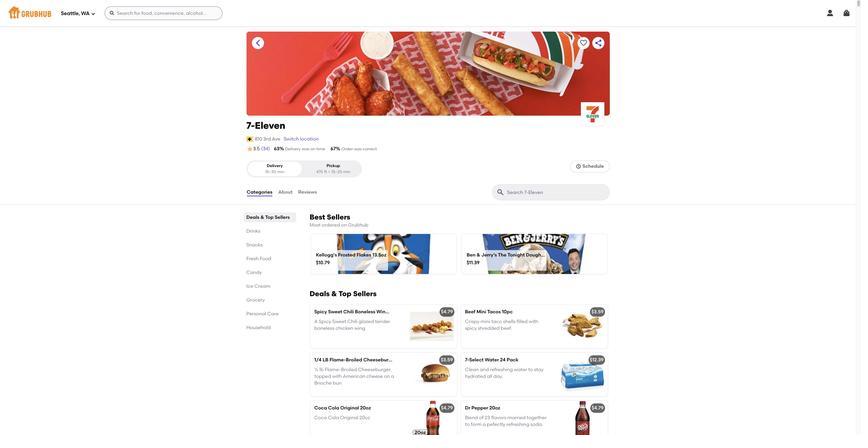 Task type: describe. For each thing, give the bounding box(es) containing it.
810 3rd ave
[[255, 136, 281, 142]]

24
[[500, 358, 506, 363]]

switch
[[284, 136, 299, 142]]

candy
[[247, 270, 262, 276]]

to inside clean and refreshing water to stay hydrated all day.
[[529, 367, 533, 373]]

was for 63
[[302, 147, 310, 151]]

best sellers most ordered on grubhub
[[310, 213, 369, 228]]

pickup 475 ft • 15–25 min
[[317, 164, 351, 174]]

$4.79 for dr
[[441, 406, 453, 411]]

0 vertical spatial sweet
[[328, 309, 343, 315]]

0 vertical spatial spicy
[[315, 309, 327, 315]]

personal
[[247, 311, 266, 317]]

delivery was on time
[[285, 147, 325, 151]]

3rd
[[264, 136, 271, 142]]

a inside blend of 23 flavors married together to form a pefectly refreshing soda.
[[483, 422, 486, 428]]

grocery
[[247, 298, 265, 303]]

ice cream tab
[[247, 283, 294, 290]]

of
[[479, 415, 484, 421]]

sellers inside 'best sellers most ordered on grubhub'
[[327, 213, 351, 222]]

beef mini tacos 10pc
[[465, 309, 513, 315]]

time
[[317, 147, 325, 151]]

8
[[392, 309, 395, 315]]

dough...
[[526, 252, 545, 258]]

¼ lb flame-broiled cheeseburger, topped with american cheese on a brioche bun
[[315, 367, 394, 387]]

soda.
[[531, 422, 543, 428]]

7-select water 24 pack image
[[558, 353, 608, 397]]

2 cola from the top
[[328, 415, 339, 421]]

save this restaurant button
[[578, 37, 590, 49]]

kellogg's
[[316, 252, 337, 258]]

0 vertical spatial chili
[[344, 309, 354, 315]]

married
[[508, 415, 526, 421]]

beef.
[[501, 326, 513, 332]]

wing
[[355, 326, 366, 332]]

¼
[[315, 367, 319, 373]]

7-eleven logo image
[[581, 102, 605, 126]]

count
[[396, 309, 410, 315]]

american
[[343, 374, 366, 380]]

& inside ben & jerry's the tonight dough... $11.39
[[477, 252, 481, 258]]

option group containing delivery 15–30 min
[[247, 161, 362, 178]]

7-eleven
[[247, 120, 286, 131]]

dr pepper 20oz
[[465, 406, 501, 411]]

7- for select
[[465, 358, 470, 363]]

1 original from the top
[[341, 406, 359, 411]]

order was correct
[[342, 147, 377, 151]]

cheese
[[367, 374, 383, 380]]

7- for eleven
[[247, 120, 255, 131]]

pepper
[[472, 406, 489, 411]]

water
[[514, 367, 528, 373]]

delivery 15–30 min
[[265, 164, 285, 174]]

snacks
[[247, 242, 263, 248]]

spicy sweet chili boneless wings 8 count
[[315, 309, 410, 315]]

beef mini tacos 10pc image
[[558, 305, 608, 349]]

personal care tab
[[247, 311, 294, 318]]

most
[[310, 223, 321, 228]]

810 3rd ave button
[[255, 136, 281, 143]]

ice cream
[[247, 284, 271, 290]]

subscription pass image
[[247, 137, 253, 142]]

pack
[[507, 358, 519, 363]]

water
[[485, 358, 499, 363]]

grubhub
[[348, 223, 369, 228]]

schedule
[[583, 164, 604, 169]]

1 horizontal spatial deals & top sellers
[[310, 290, 377, 298]]

boneless
[[315, 326, 335, 332]]

475
[[317, 170, 323, 174]]

glazed
[[359, 319, 374, 325]]

spicy
[[465, 326, 477, 332]]

$11.39
[[467, 260, 480, 266]]

$3.59 for crispy mini taco shells filled with spicy shredded beef.
[[592, 309, 604, 315]]

about
[[278, 190, 293, 195]]

tonight
[[508, 252, 525, 258]]

flame- for lb
[[330, 358, 346, 363]]

seattle,
[[61, 10, 80, 16]]

dr pepper 20oz image
[[558, 401, 608, 436]]

10pc
[[502, 309, 513, 315]]

1 vertical spatial top
[[339, 290, 352, 298]]

blend
[[465, 415, 478, 421]]

taco
[[492, 319, 502, 325]]

with inside ¼ lb flame-broiled cheeseburger, topped with american cheese on a brioche bun
[[333, 374, 342, 380]]

on inside ¼ lb flame-broiled cheeseburger, topped with american cheese on a brioche bun
[[384, 374, 390, 380]]

household
[[247, 325, 271, 331]]

bun
[[333, 381, 342, 387]]

ice
[[247, 284, 254, 290]]

broiled for cheeseburger
[[346, 358, 363, 363]]

deals & top sellers tab
[[247, 214, 294, 221]]

deals inside tab
[[247, 215, 260, 221]]

lb
[[323, 358, 329, 363]]

and
[[480, 367, 489, 373]]

crispy
[[465, 319, 480, 325]]

shredded
[[478, 326, 500, 332]]

min inside pickup 475 ft • 15–25 min
[[343, 170, 351, 174]]

$3.59 for ¼ lb flame-broiled cheeseburger, topped with american cheese on a brioche bun
[[441, 358, 453, 363]]

snacks tab
[[247, 242, 294, 249]]

beef
[[465, 309, 476, 315]]

candy tab
[[247, 269, 294, 276]]

delivery for was
[[285, 147, 301, 151]]

blend of 23 flavors married together to form a pefectly refreshing soda.
[[465, 415, 547, 428]]

67
[[331, 146, 336, 152]]

810
[[255, 136, 262, 142]]

mini
[[481, 319, 491, 325]]

share icon image
[[595, 39, 603, 47]]

tacos
[[488, 309, 501, 315]]

main navigation navigation
[[0, 0, 857, 26]]

household tab
[[247, 325, 294, 332]]

clean and refreshing water to stay hydrated all day.
[[465, 367, 544, 380]]

& inside tab
[[261, 215, 264, 221]]

save this restaurant image
[[580, 39, 588, 47]]

magnifying glass icon image
[[497, 189, 505, 197]]

boneless
[[355, 309, 376, 315]]



Task type: locate. For each thing, give the bounding box(es) containing it.
0 horizontal spatial delivery
[[267, 164, 283, 168]]

0 horizontal spatial $3.59
[[441, 358, 453, 363]]

min right 15–25
[[343, 170, 351, 174]]

min
[[277, 170, 285, 174], [343, 170, 351, 174]]

cheeseburger
[[364, 358, 397, 363]]

2 vertical spatial &
[[332, 290, 337, 298]]

0 vertical spatial top
[[265, 215, 274, 221]]

$4.79
[[441, 309, 453, 315], [441, 406, 453, 411], [592, 406, 604, 411]]

grocery tab
[[247, 297, 294, 304]]

coca cola original 20oz
[[315, 406, 371, 411], [315, 415, 370, 421]]

pickup
[[327, 164, 340, 168]]

spicy inside a spicy sweet chili glazed tender boneless chicken wing
[[319, 319, 331, 325]]

coca
[[315, 406, 327, 411], [315, 415, 327, 421]]

0 horizontal spatial &
[[261, 215, 264, 221]]

0 horizontal spatial with
[[333, 374, 342, 380]]

sweet
[[328, 309, 343, 315], [333, 319, 347, 325]]

svg image
[[843, 9, 851, 17], [109, 10, 115, 16]]

0 horizontal spatial deals
[[247, 215, 260, 221]]

0 vertical spatial broiled
[[346, 358, 363, 363]]

1 horizontal spatial a
[[483, 422, 486, 428]]

1 horizontal spatial delivery
[[285, 147, 301, 151]]

reviews
[[298, 190, 317, 195]]

tender
[[375, 319, 390, 325]]

chili up a spicy sweet chili glazed tender boneless chicken wing
[[344, 309, 354, 315]]

eleven
[[255, 120, 286, 131]]

1 vertical spatial a
[[483, 422, 486, 428]]

2 original from the top
[[340, 415, 359, 421]]

refreshing
[[490, 367, 513, 373], [507, 422, 530, 428]]

cheeseburger,
[[358, 367, 392, 373]]

0 vertical spatial delivery
[[285, 147, 301, 151]]

sellers up ordered at the left bottom of the page
[[327, 213, 351, 222]]

day.
[[494, 374, 503, 380]]

wa
[[81, 10, 90, 16]]

15–30
[[265, 170, 276, 174]]

1/4 lb flame-broiled cheeseburger image
[[407, 353, 457, 397]]

0 vertical spatial to
[[529, 367, 533, 373]]

best
[[310, 213, 325, 222]]

to left stay
[[529, 367, 533, 373]]

0 vertical spatial &
[[261, 215, 264, 221]]

chili inside a spicy sweet chili glazed tender boneless chicken wing
[[348, 319, 358, 325]]

option group
[[247, 161, 362, 178]]

1 vertical spatial deals
[[310, 290, 330, 298]]

0 vertical spatial coca
[[315, 406, 327, 411]]

chili up the "wing"
[[348, 319, 358, 325]]

1 vertical spatial delivery
[[267, 164, 283, 168]]

location
[[300, 136, 319, 142]]

delivery inside delivery 15–30 min
[[267, 164, 283, 168]]

1 horizontal spatial svg image
[[843, 9, 851, 17]]

on inside 'best sellers most ordered on grubhub'
[[341, 223, 347, 228]]

was for 67
[[354, 147, 362, 151]]

2 min from the left
[[343, 170, 351, 174]]

to inside blend of 23 flavors married together to form a pefectly refreshing soda.
[[465, 422, 470, 428]]

on left the time
[[311, 147, 316, 151]]

mini
[[477, 309, 487, 315]]

schedule button
[[571, 161, 610, 173]]

1/4
[[315, 358, 322, 363]]

delivery
[[285, 147, 301, 151], [267, 164, 283, 168]]

ordered
[[322, 223, 340, 228]]

7- up subscription pass image
[[247, 120, 255, 131]]

refreshing inside clean and refreshing water to stay hydrated all day.
[[490, 367, 513, 373]]

form
[[471, 422, 482, 428]]

categories
[[247, 190, 273, 195]]

1 cola from the top
[[328, 406, 339, 411]]

0 vertical spatial a
[[391, 374, 394, 380]]

deals
[[247, 215, 260, 221], [310, 290, 330, 298]]

a inside ¼ lb flame-broiled cheeseburger, topped with american cheese on a brioche bun
[[391, 374, 394, 380]]

was right 'order'
[[354, 147, 362, 151]]

broiled inside ¼ lb flame-broiled cheeseburger, topped with american cheese on a brioche bun
[[341, 367, 357, 373]]

reviews button
[[298, 180, 318, 205]]

0 vertical spatial 7-
[[247, 120, 255, 131]]

23
[[485, 415, 491, 421]]

2 horizontal spatial on
[[384, 374, 390, 380]]

crispy mini taco shells filled with spicy shredded beef.
[[465, 319, 539, 332]]

refreshing up day.
[[490, 367, 513, 373]]

3.5
[[253, 146, 260, 152]]

ave
[[272, 136, 281, 142]]

fresh
[[247, 256, 259, 262]]

1 horizontal spatial min
[[343, 170, 351, 174]]

1 vertical spatial refreshing
[[507, 422, 530, 428]]

sellers inside tab
[[275, 215, 290, 221]]

1 horizontal spatial 7-
[[465, 358, 470, 363]]

$10.79
[[316, 260, 330, 266]]

fresh food tab
[[247, 256, 294, 263]]

0 vertical spatial on
[[311, 147, 316, 151]]

to down blend
[[465, 422, 470, 428]]

stay
[[535, 367, 544, 373]]

1 vertical spatial flame-
[[325, 367, 341, 373]]

fresh food
[[247, 256, 271, 262]]

with
[[529, 319, 539, 325], [333, 374, 342, 380]]

63
[[274, 146, 280, 152]]

0 vertical spatial deals & top sellers
[[247, 215, 290, 221]]

about button
[[278, 180, 293, 205]]

$3.59
[[592, 309, 604, 315], [441, 358, 453, 363]]

7- up clean
[[465, 358, 470, 363]]

flame- right lb
[[330, 358, 346, 363]]

shells
[[504, 319, 516, 325]]

top up drinks tab at left bottom
[[265, 215, 274, 221]]

0 horizontal spatial min
[[277, 170, 285, 174]]

with up "bun"
[[333, 374, 342, 380]]

1 vertical spatial on
[[341, 223, 347, 228]]

0 vertical spatial flame-
[[330, 358, 346, 363]]

delivery up 15–30
[[267, 164, 283, 168]]

top inside tab
[[265, 215, 274, 221]]

$4.79 for beef
[[441, 309, 453, 315]]

flame- inside ¼ lb flame-broiled cheeseburger, topped with american cheese on a brioche bun
[[325, 367, 341, 373]]

0 vertical spatial deals
[[247, 215, 260, 221]]

deals up the drinks
[[247, 215, 260, 221]]

0 vertical spatial refreshing
[[490, 367, 513, 373]]

& right ben
[[477, 252, 481, 258]]

min right 15–30
[[277, 170, 285, 174]]

1 vertical spatial chili
[[348, 319, 358, 325]]

a spicy sweet chili glazed tender boneless chicken wing
[[315, 319, 390, 332]]

1 min from the left
[[277, 170, 285, 174]]

0 horizontal spatial to
[[465, 422, 470, 428]]

1 vertical spatial &
[[477, 252, 481, 258]]

2 vertical spatial on
[[384, 374, 390, 380]]

1 vertical spatial sweet
[[333, 319, 347, 325]]

refreshing down 'married'
[[507, 422, 530, 428]]

delivery for 15–30
[[267, 164, 283, 168]]

dr
[[465, 406, 471, 411]]

star icon image
[[247, 146, 253, 153]]

deals & top sellers inside tab
[[247, 215, 290, 221]]

kellogg's frosted flakes 13.5oz $10.79
[[316, 252, 387, 266]]

0 horizontal spatial on
[[311, 147, 316, 151]]

refreshing inside blend of 23 flavors married together to form a pefectly refreshing soda.
[[507, 422, 530, 428]]

1 horizontal spatial &
[[332, 290, 337, 298]]

2 horizontal spatial &
[[477, 252, 481, 258]]

sellers
[[327, 213, 351, 222], [275, 215, 290, 221], [353, 290, 377, 298]]

1/4 lb flame-broiled cheeseburger
[[315, 358, 397, 363]]

1 vertical spatial 7-
[[465, 358, 470, 363]]

flame-
[[330, 358, 346, 363], [325, 367, 341, 373]]

categories button
[[247, 180, 273, 205]]

13.5oz
[[373, 252, 387, 258]]

1 horizontal spatial $3.59
[[592, 309, 604, 315]]

0 horizontal spatial svg image
[[91, 12, 95, 16]]

spicy up boneless
[[319, 319, 331, 325]]

lb
[[320, 367, 324, 373]]

1 horizontal spatial was
[[354, 147, 362, 151]]

0 vertical spatial with
[[529, 319, 539, 325]]

1 vertical spatial broiled
[[341, 367, 357, 373]]

1 vertical spatial spicy
[[319, 319, 331, 325]]

deals up a
[[310, 290, 330, 298]]

1 horizontal spatial sellers
[[327, 213, 351, 222]]

1 horizontal spatial deals
[[310, 290, 330, 298]]

&
[[261, 215, 264, 221], [477, 252, 481, 258], [332, 290, 337, 298]]

cola
[[328, 406, 339, 411], [328, 415, 339, 421]]

20oz
[[360, 406, 371, 411], [490, 406, 501, 411], [360, 415, 370, 421]]

1 coca cola original 20oz from the top
[[315, 406, 371, 411]]

switch location button
[[284, 136, 319, 143]]

on
[[311, 147, 316, 151], [341, 223, 347, 228], [384, 374, 390, 380]]

coca cola original 20oz image
[[407, 401, 457, 436]]

broiled
[[346, 358, 363, 363], [341, 367, 357, 373]]

7-
[[247, 120, 255, 131], [465, 358, 470, 363]]

1 vertical spatial cola
[[328, 415, 339, 421]]

order
[[342, 147, 353, 151]]

0 horizontal spatial svg image
[[109, 10, 115, 16]]

ben
[[467, 252, 476, 258]]

0 horizontal spatial top
[[265, 215, 274, 221]]

1 horizontal spatial on
[[341, 223, 347, 228]]

1 vertical spatial to
[[465, 422, 470, 428]]

spicy up a
[[315, 309, 327, 315]]

top
[[265, 215, 274, 221], [339, 290, 352, 298]]

pefectly
[[487, 422, 506, 428]]

topped
[[315, 374, 331, 380]]

min inside delivery 15–30 min
[[277, 170, 285, 174]]

2 coca from the top
[[315, 415, 327, 421]]

Search for food, convenience, alcohol... search field
[[105, 6, 222, 20]]

sellers up 'boneless'
[[353, 290, 377, 298]]

cream
[[255, 284, 271, 290]]

1 was from the left
[[302, 147, 310, 151]]

svg image
[[827, 9, 835, 17], [91, 12, 95, 16], [576, 164, 582, 169]]

1 vertical spatial coca
[[315, 415, 327, 421]]

1 horizontal spatial top
[[339, 290, 352, 298]]

1 horizontal spatial with
[[529, 319, 539, 325]]

svg image inside schedule button
[[576, 164, 582, 169]]

brioche
[[315, 381, 332, 387]]

chili
[[344, 309, 354, 315], [348, 319, 358, 325]]

0 horizontal spatial deals & top sellers
[[247, 215, 290, 221]]

sellers up drinks tab at left bottom
[[275, 215, 290, 221]]

clean
[[465, 367, 479, 373]]

together
[[527, 415, 547, 421]]

was down location
[[302, 147, 310, 151]]

drinks tab
[[247, 228, 294, 235]]

deals & top sellers up drinks tab at left bottom
[[247, 215, 290, 221]]

1 vertical spatial coca cola original 20oz
[[315, 415, 370, 421]]

broiled for cheeseburger,
[[341, 367, 357, 373]]

1 vertical spatial deals & top sellers
[[310, 290, 377, 298]]

2 coca cola original 20oz from the top
[[315, 415, 370, 421]]

select
[[470, 358, 484, 363]]

sweet inside a spicy sweet chili glazed tender boneless chicken wing
[[333, 319, 347, 325]]

chicken
[[336, 326, 354, 332]]

1 vertical spatial with
[[333, 374, 342, 380]]

switch location
[[284, 136, 319, 142]]

0 horizontal spatial was
[[302, 147, 310, 151]]

deals & top sellers up spicy sweet chili boneless wings 8 count
[[310, 290, 377, 298]]

0 vertical spatial original
[[341, 406, 359, 411]]

on right ordered at the left bottom of the page
[[341, 223, 347, 228]]

delivery down switch at the top left of the page
[[285, 147, 301, 151]]

flame- right lb in the left of the page
[[325, 367, 341, 373]]

flakes
[[357, 252, 372, 258]]

1 horizontal spatial svg image
[[576, 164, 582, 169]]

1 coca from the top
[[315, 406, 327, 411]]

1 vertical spatial $3.59
[[441, 358, 453, 363]]

(34)
[[261, 146, 270, 152]]

with right filled on the bottom right
[[529, 319, 539, 325]]

Search 7-Eleven search field
[[507, 190, 608, 196]]

spicy sweet chili boneless wings 8 count image
[[407, 305, 457, 349]]

0 vertical spatial coca cola original 20oz
[[315, 406, 371, 411]]

with inside crispy mini taco shells filled with spicy shredded beef.
[[529, 319, 539, 325]]

top up spicy sweet chili boneless wings 8 count
[[339, 290, 352, 298]]

wings
[[377, 309, 391, 315]]

ben & jerry's the tonight dough... $11.39
[[467, 252, 545, 266]]

0 horizontal spatial 7-
[[247, 120, 255, 131]]

on right cheese
[[384, 374, 390, 380]]

correct
[[363, 147, 377, 151]]

0 vertical spatial cola
[[328, 406, 339, 411]]

1 vertical spatial original
[[340, 415, 359, 421]]

0 vertical spatial $3.59
[[592, 309, 604, 315]]

0 horizontal spatial a
[[391, 374, 394, 380]]

1 horizontal spatial to
[[529, 367, 533, 373]]

caret left icon image
[[254, 39, 262, 47]]

•
[[329, 170, 330, 174]]

frosted
[[338, 252, 356, 258]]

all
[[487, 374, 493, 380]]

0 horizontal spatial sellers
[[275, 215, 290, 221]]

2 was from the left
[[354, 147, 362, 151]]

flame- for lb
[[325, 367, 341, 373]]

& up drinks tab at left bottom
[[261, 215, 264, 221]]

& up spicy sweet chili boneless wings 8 count
[[332, 290, 337, 298]]

a down of on the bottom
[[483, 422, 486, 428]]

2 horizontal spatial sellers
[[353, 290, 377, 298]]

2 horizontal spatial svg image
[[827, 9, 835, 17]]

a right cheese
[[391, 374, 394, 380]]



Task type: vqa. For each thing, say whether or not it's contained in the screenshot.
Ice Cream tab
yes



